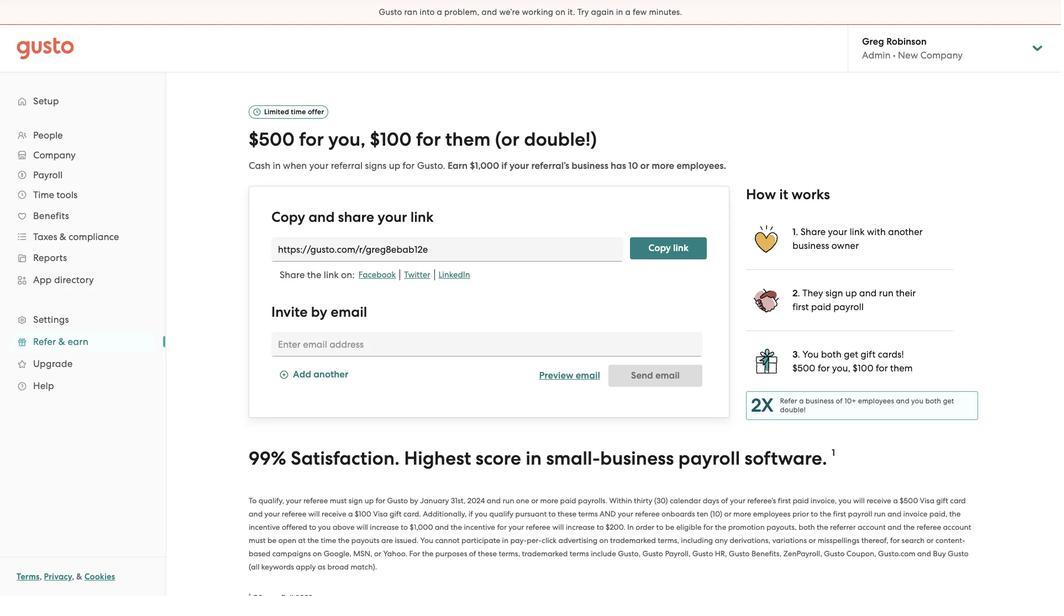 Task type: vqa. For each thing, say whether or not it's contained in the screenshot.
Payroll,
yes



Task type: locate. For each thing, give the bounding box(es) containing it.
0 horizontal spatial incentive
[[249, 523, 280, 532]]

0 horizontal spatial get
[[844, 349, 858, 360]]

0 vertical spatial &
[[60, 232, 66, 243]]

in right again
[[616, 7, 623, 17]]

of
[[836, 397, 843, 406], [721, 497, 728, 505], [469, 550, 476, 558]]

business inside refer a business of 10+ employees and you both get double!
[[806, 397, 834, 406]]

to up issued.
[[401, 523, 408, 532]]

your down qualify,
[[264, 510, 280, 519]]

a right the into
[[437, 7, 442, 17]]

the
[[307, 270, 321, 281], [820, 510, 831, 519], [949, 510, 961, 519], [451, 523, 462, 532], [715, 523, 726, 532], [817, 523, 828, 532], [903, 523, 915, 532], [307, 536, 319, 545], [338, 536, 349, 545], [422, 550, 434, 558]]

gusto up card.
[[387, 497, 408, 505]]

$500 up invoice
[[900, 497, 918, 505]]

2 horizontal spatial more
[[733, 510, 751, 519]]

share up invite
[[280, 270, 305, 281]]

1 horizontal spatial on
[[555, 7, 565, 17]]

& left "earn"
[[58, 337, 65, 348]]

new
[[898, 50, 918, 61]]

and down to
[[249, 510, 263, 519]]

gusto ran into a problem, and we're working on it. try again in a few minutes.
[[379, 7, 682, 17]]

& inside "link"
[[58, 337, 65, 348]]

0 vertical spatial on
[[555, 7, 565, 17]]

2 vertical spatial up
[[365, 497, 374, 505]]

2 horizontal spatial $500
[[900, 497, 918, 505]]

be down onboards
[[665, 523, 674, 532]]

0 vertical spatial both
[[821, 349, 842, 360]]

to
[[249, 497, 257, 505]]

2 increase from the left
[[566, 523, 595, 532]]

1 horizontal spatial first
[[792, 302, 809, 313]]

99%
[[249, 448, 286, 470]]

your up owner on the right top of the page
[[828, 226, 847, 238]]

must up based
[[249, 536, 266, 545]]

0 vertical spatial receive
[[867, 497, 891, 505]]

refer a business of 10+ employees and you both get double!
[[780, 397, 954, 414]]

2 vertical spatial payroll
[[848, 510, 872, 519]]

your right when
[[309, 160, 329, 171]]

sign right they
[[825, 288, 843, 299]]

more up promotion
[[733, 510, 751, 519]]

and left buy
[[917, 550, 931, 558]]

list
[[0, 125, 165, 397]]

an illustration of a handshake image
[[753, 287, 780, 314]]

time inside to qualify, your referee must sign up for gusto by january 31st, 2024 and run one or more paid payrolls. within thirty (30) calendar days of your referee's first paid invoice, you will receive a $500 visa gift card and your referee will receive a $100 visa gift card. additionally, if you qualify pursuant to these terms and your referee onboards ten (10) or more employees prior to the first payroll run and invoice paid, the incentive offered to you above will increase to $1,000 and the incentive for your referee will increase to $200. in order to be eligible for the promotion payouts, both the referrer account and the referee account must be open at the time the payouts are issued. you cannot participate in pay-per-click advertising on trademarked terms, including any derivations, variations or misspellings thereof, for search or content- based campaigns on google, msn, or yahoo. for the purposes of these terms, trademarked terms include gusto, gusto payroll, gusto hr, gusto benefits, zenpayroll, gusto coupon, gusto.com and buy gusto (all keywords apply as broad match).
[[321, 536, 336, 545]]

apply
[[296, 563, 316, 572]]

by up card.
[[410, 497, 418, 505]]

in inside cash in when your referral signs up for gusto. earn $1,000 if your referral's business has 10 or more employees.
[[273, 160, 281, 171]]

referrer
[[830, 523, 856, 532]]

or right msn, in the left of the page
[[374, 550, 381, 558]]

3 . you both get gift cards! $500 for you, $100 for them
[[792, 349, 913, 374]]

0 vertical spatial another
[[888, 226, 923, 238]]

0 horizontal spatial email
[[331, 304, 367, 321]]

1 vertical spatial them
[[890, 363, 913, 374]]

invite
[[271, 304, 308, 321]]

0 vertical spatial share
[[801, 226, 826, 238]]

another right add
[[313, 369, 348, 381]]

satisfaction.
[[291, 448, 400, 470]]

0 vertical spatial $500
[[249, 128, 295, 151]]

0 vertical spatial time
[[291, 108, 306, 116]]

1 horizontal spatial up
[[389, 160, 400, 171]]

0 horizontal spatial 1
[[792, 226, 796, 238]]

email right the preview
[[576, 370, 600, 382]]

0 horizontal spatial share
[[280, 270, 305, 281]]

prior
[[792, 510, 809, 519]]

gusto
[[379, 7, 402, 17], [387, 497, 408, 505], [642, 550, 663, 558], [692, 550, 713, 558], [729, 550, 750, 558], [824, 550, 845, 558], [948, 550, 969, 558]]

0 horizontal spatial another
[[313, 369, 348, 381]]

your down the (or
[[509, 160, 529, 172]]

company inside greg robinson admin • new company
[[920, 50, 963, 61]]

1 account from the left
[[858, 523, 886, 532]]

run up "thereof," at bottom right
[[874, 510, 886, 519]]

employees up payouts,
[[753, 510, 791, 519]]

both inside refer a business of 10+ employees and you both get double!
[[925, 397, 941, 406]]

gift
[[861, 349, 876, 360], [936, 497, 948, 505], [390, 510, 402, 519]]

per-
[[527, 536, 542, 545]]

invite by email
[[271, 304, 367, 321]]

up inside cash in when your referral signs up for gusto. earn $1,000 if your referral's business has 10 or more employees.
[[389, 160, 400, 171]]

1 vertical spatial must
[[249, 536, 266, 545]]

2 vertical spatial .
[[798, 349, 800, 360]]

pursuant
[[515, 510, 547, 519]]

refer & earn link
[[11, 332, 154, 352]]

settings
[[33, 314, 69, 325]]

with
[[867, 226, 886, 238]]

increase
[[370, 523, 399, 532], [566, 523, 595, 532]]

visa up are
[[373, 510, 388, 519]]

1 horizontal spatial more
[[652, 160, 674, 172]]

0 horizontal spatial account
[[858, 523, 886, 532]]

. inside 2 . they sign up and run their first paid payroll
[[798, 288, 800, 299]]

2 horizontal spatial of
[[836, 397, 843, 406]]

paid down they
[[811, 302, 831, 313]]

get inside 3 . you both get gift cards! $500 for you, $100 for them
[[844, 349, 858, 360]]

1 vertical spatial $500
[[792, 363, 815, 374]]

. right an illustration of a heart image on the top right
[[796, 226, 798, 238]]

benefits,
[[751, 550, 781, 558]]

$100 up the payouts
[[355, 510, 371, 519]]

1 vertical spatial $100
[[853, 363, 873, 374]]

1 horizontal spatial must
[[330, 497, 347, 505]]

by inside to qualify, your referee must sign up for gusto by january 31st, 2024 and run one or more paid payrolls. within thirty (30) calendar days of your referee's first paid invoice, you will receive a $500 visa gift card and your referee will receive a $100 visa gift card. additionally, if you qualify pursuant to these terms and your referee onboards ten (10) or more employees prior to the first payroll run and invoice paid, the incentive offered to you above will increase to $1,000 and the incentive for your referee will increase to $200. in order to be eligible for the promotion payouts, both the referrer account and the referee account must be open at the time the payouts are issued. you cannot participate in pay-per-click advertising on trademarked terms, including any derivations, variations or misspellings thereof, for search or content- based campaigns on google, msn, or yahoo. for the purposes of these terms, trademarked terms include gusto, gusto payroll, gusto hr, gusto benefits, zenpayroll, gusto coupon, gusto.com and buy gusto (all keywords apply as broad match).
[[410, 497, 418, 505]]

0 horizontal spatial these
[[478, 550, 497, 558]]

sign inside 2 . they sign up and run their first paid payroll
[[825, 288, 843, 299]]

purposes
[[435, 550, 467, 558]]

reports
[[33, 253, 67, 264]]

. left they
[[798, 288, 800, 299]]

refer up double!
[[780, 397, 797, 406]]

0 vertical spatial first
[[792, 302, 809, 313]]

of inside refer a business of 10+ employees and you both get double!
[[836, 397, 843, 406]]

time left the offer
[[291, 108, 306, 116]]

1 vertical spatial company
[[33, 150, 76, 161]]

incentive up open
[[249, 523, 280, 532]]

0 horizontal spatial sign
[[349, 497, 363, 505]]

payroll up the days
[[678, 448, 740, 470]]

run left the their
[[879, 288, 893, 299]]

1 vertical spatial by
[[410, 497, 418, 505]]

1 vertical spatial terms
[[570, 550, 589, 558]]

in
[[616, 7, 623, 17], [273, 160, 281, 171], [526, 448, 542, 470], [502, 536, 508, 545]]

business left owner on the right top of the page
[[792, 240, 829, 251]]

(10)
[[710, 510, 722, 519]]

link
[[410, 209, 434, 226], [850, 226, 865, 238], [673, 242, 689, 254], [324, 270, 339, 281]]

if down the (or
[[501, 160, 507, 172]]

1 horizontal spatial be
[[665, 523, 674, 532]]

0 vertical spatial of
[[836, 397, 843, 406]]

0 vertical spatial $100
[[370, 128, 412, 151]]

0 vertical spatial by
[[311, 304, 327, 321]]

0 horizontal spatial visa
[[373, 510, 388, 519]]

1 horizontal spatial ,
[[72, 573, 74, 582]]

0 horizontal spatial $500
[[249, 128, 295, 151]]

referee's
[[747, 497, 776, 505]]

advertising
[[558, 536, 597, 545]]

0 vertical spatial you,
[[328, 128, 365, 151]]

employees inside refer a business of 10+ employees and you both get double!
[[858, 397, 894, 406]]

the right for
[[422, 550, 434, 558]]

0 horizontal spatial $1,000
[[410, 523, 433, 532]]

to right 'pursuant' at the bottom of page
[[549, 510, 556, 519]]

$100 up signs
[[370, 128, 412, 151]]

up for payrolls.
[[365, 497, 374, 505]]

paid left the payrolls.
[[560, 497, 576, 505]]

0 horizontal spatial them
[[445, 128, 491, 151]]

& inside dropdown button
[[60, 232, 66, 243]]

the right at
[[307, 536, 319, 545]]

sign
[[825, 288, 843, 299], [349, 497, 363, 505]]

working
[[522, 7, 553, 17]]

(30)
[[654, 497, 668, 505]]

1 horizontal spatial share
[[801, 226, 826, 238]]

account
[[858, 523, 886, 532], [943, 523, 971, 532]]

module__icon___go7vc image
[[280, 371, 288, 380]]

gift inside 3 . you both get gift cards! $500 for you, $100 for them
[[861, 349, 876, 360]]

up right signs
[[389, 160, 400, 171]]

few
[[633, 7, 647, 17]]

1 horizontal spatial incentive
[[464, 523, 495, 532]]

on up include
[[599, 536, 608, 545]]

refer for refer a business of 10+ employees and you both get double!
[[780, 397, 797, 406]]

0 horizontal spatial both
[[799, 523, 815, 532]]

increase up are
[[370, 523, 399, 532]]

and down the cards!
[[896, 397, 909, 406]]

. for 1
[[796, 226, 798, 238]]

participate
[[461, 536, 500, 545]]

1 vertical spatial of
[[721, 497, 728, 505]]

will
[[853, 497, 865, 505], [308, 510, 320, 519], [356, 523, 368, 532], [552, 523, 564, 532]]

or
[[640, 160, 649, 172], [531, 497, 538, 505], [724, 510, 731, 519], [809, 536, 816, 545], [926, 536, 934, 545], [374, 550, 381, 558]]

1 vertical spatial .
[[798, 288, 800, 299]]

up
[[389, 160, 400, 171], [845, 288, 857, 299], [365, 497, 374, 505]]

copy inside 'button'
[[648, 242, 671, 254]]

to qualify, your referee must sign up for gusto by january 31st, 2024 and run one or more paid payrolls. within thirty (30) calendar days of your referee's first paid invoice, you will receive a $500 visa gift card and your referee will receive a $100 visa gift card. additionally, if you qualify pursuant to these terms and your referee onboards ten (10) or more employees prior to the first payroll run and invoice paid, the incentive offered to you above will increase to $1,000 and the incentive for your referee will increase to $200. in order to be eligible for the promotion payouts, both the referrer account and the referee account must be open at the time the payouts are issued. you cannot participate in pay-per-click advertising on trademarked terms, including any derivations, variations or misspellings thereof, for search or content- based campaigns on google, msn, or yahoo. for the purposes of these terms, trademarked terms include gusto, gusto payroll, gusto hr, gusto benefits, zenpayroll, gusto coupon, gusto.com and buy gusto (all keywords apply as broad match).
[[249, 497, 971, 572]]

1 horizontal spatial account
[[943, 523, 971, 532]]

more right 10
[[652, 160, 674, 172]]

1 . share your link with another business owner
[[792, 226, 923, 251]]

up inside 2 . they sign up and run their first paid payroll
[[845, 288, 857, 299]]

variations
[[772, 536, 807, 545]]

1 vertical spatial up
[[845, 288, 857, 299]]

0 vertical spatial payroll
[[833, 302, 864, 313]]

account up content-
[[943, 523, 971, 532]]

1 horizontal spatial $500
[[792, 363, 815, 374]]

0 vertical spatial you
[[802, 349, 819, 360]]

add
[[293, 369, 311, 381]]

0 horizontal spatial time
[[291, 108, 306, 116]]

1 increase from the left
[[370, 523, 399, 532]]

& for earn
[[58, 337, 65, 348]]

and left the their
[[859, 288, 877, 299]]

account up "thereof," at bottom right
[[858, 523, 886, 532]]

must
[[330, 497, 347, 505], [249, 536, 266, 545]]

sign inside to qualify, your referee must sign up for gusto by january 31st, 2024 and run one or more paid payrolls. within thirty (30) calendar days of your referee's first paid invoice, you will receive a $500 visa gift card and your referee will receive a $100 visa gift card. additionally, if you qualify pursuant to these terms and your referee onboards ten (10) or more employees prior to the first payroll run and invoice paid, the incentive offered to you above will increase to $1,000 and the incentive for your referee will increase to $200. in order to be eligible for the promotion payouts, both the referrer account and the referee account must be open at the time the payouts are issued. you cannot participate in pay-per-click advertising on trademarked terms, including any derivations, variations or misspellings thereof, for search or content- based campaigns on google, msn, or yahoo. for the purposes of these terms, trademarked terms include gusto, gusto payroll, gusto hr, gusto benefits, zenpayroll, gusto coupon, gusto.com and buy gusto (all keywords apply as broad match).
[[349, 497, 363, 505]]

limited
[[264, 108, 289, 116]]

company down people
[[33, 150, 76, 161]]

in inside to qualify, your referee must sign up for gusto by january 31st, 2024 and run one or more paid payrolls. within thirty (30) calendar days of your referee's first paid invoice, you will receive a $500 visa gift card and your referee will receive a $100 visa gift card. additionally, if you qualify pursuant to these terms and your referee onboards ten (10) or more employees prior to the first payroll run and invoice paid, the incentive offered to you above will increase to $1,000 and the incentive for your referee will increase to $200. in order to be eligible for the promotion payouts, both the referrer account and the referee account must be open at the time the payouts are issued. you cannot participate in pay-per-click advertising on trademarked terms, including any derivations, variations or misspellings thereof, for search or content- based campaigns on google, msn, or yahoo. for the purposes of these terms, trademarked terms include gusto, gusto payroll, gusto hr, gusto benefits, zenpayroll, gusto coupon, gusto.com and buy gusto (all keywords apply as broad match).
[[502, 536, 508, 545]]

terms, up payroll,
[[658, 536, 679, 545]]

1 vertical spatial gift
[[936, 497, 948, 505]]

copy link button
[[630, 238, 707, 260]]

$500 inside 3 . you both get gift cards! $500 for you, $100 for them
[[792, 363, 815, 374]]

& for compliance
[[60, 232, 66, 243]]

2 horizontal spatial up
[[845, 288, 857, 299]]

payouts
[[351, 536, 380, 545]]

app directory link
[[11, 270, 154, 290]]

share the link on: facebook
[[280, 270, 396, 281]]

on left it. on the top of the page
[[555, 7, 565, 17]]

up inside to qualify, your referee must sign up for gusto by january 31st, 2024 and run one or more paid payrolls. within thirty (30) calendar days of your referee's first paid invoice, you will receive a $500 visa gift card and your referee will receive a $100 visa gift card. additionally, if you qualify pursuant to these terms and your referee onboards ten (10) or more employees prior to the first payroll run and invoice paid, the incentive offered to you above will increase to $1,000 and the incentive for your referee will increase to $200. in order to be eligible for the promotion payouts, both the referrer account and the referee account must be open at the time the payouts are issued. you cannot participate in pay-per-click advertising on trademarked terms, including any derivations, variations or misspellings thereof, for search or content- based campaigns on google, msn, or yahoo. for the purposes of these terms, trademarked terms include gusto, gusto payroll, gusto hr, gusto benefits, zenpayroll, gusto coupon, gusto.com and buy gusto (all keywords apply as broad match).
[[365, 497, 374, 505]]

by
[[311, 304, 327, 321], [410, 497, 418, 505]]

1 vertical spatial terms,
[[499, 550, 520, 558]]

gift up paid,
[[936, 497, 948, 505]]

2 horizontal spatial paid
[[811, 302, 831, 313]]

1 vertical spatial refer
[[780, 397, 797, 406]]

sign up above on the left of the page
[[349, 497, 363, 505]]

2 vertical spatial $100
[[355, 510, 371, 519]]

again
[[591, 7, 614, 17]]

you,
[[328, 128, 365, 151], [832, 363, 850, 374]]

your right share
[[378, 209, 407, 226]]

one
[[516, 497, 529, 505]]

increase up advertising
[[566, 523, 595, 532]]

gusto.com
[[878, 550, 915, 558]]

your inside 1 . share your link with another business owner
[[828, 226, 847, 238]]

refer inside refer a business of 10+ employees and you both get double!
[[780, 397, 797, 406]]

business up thirty
[[600, 448, 674, 470]]

must up above on the left of the page
[[330, 497, 347, 505]]

a up gusto.com
[[893, 497, 898, 505]]

0 vertical spatial 1
[[792, 226, 796, 238]]

a up above on the left of the page
[[348, 510, 353, 519]]

& left cookies
[[76, 573, 82, 582]]

more up 'pursuant' at the bottom of page
[[540, 497, 558, 505]]

1 horizontal spatial employees
[[858, 397, 894, 406]]

including
[[681, 536, 713, 545]]

first inside 2 . they sign up and run their first paid payroll
[[792, 302, 809, 313]]

0 vertical spatial up
[[389, 160, 400, 171]]

.
[[796, 226, 798, 238], [798, 288, 800, 299], [798, 349, 800, 360]]

, left "cookies" button
[[72, 573, 74, 582]]

1 horizontal spatial these
[[558, 510, 576, 519]]

in right the cash
[[273, 160, 281, 171]]

of down participate
[[469, 550, 476, 558]]

1 , from the left
[[40, 573, 42, 582]]

. inside 3 . you both get gift cards! $500 for you, $100 for them
[[798, 349, 800, 360]]

it
[[779, 186, 788, 203]]

0 vertical spatial refer
[[33, 337, 56, 348]]

& right "taxes"
[[60, 232, 66, 243]]

receive up "thereof," at bottom right
[[867, 497, 891, 505]]

invoice,
[[811, 497, 837, 505]]

terms, down pay-
[[499, 550, 520, 558]]

payroll
[[833, 302, 864, 313], [678, 448, 740, 470], [848, 510, 872, 519]]

and inside refer a business of 10+ employees and you both get double!
[[896, 397, 909, 406]]

0 vertical spatial $1,000
[[470, 160, 499, 172]]

1 right software.
[[832, 448, 835, 459]]

you inside to qualify, your referee must sign up for gusto by january 31st, 2024 and run one or more paid payrolls. within thirty (30) calendar days of your referee's first paid invoice, you will receive a $500 visa gift card and your referee will receive a $100 visa gift card. additionally, if you qualify pursuant to these terms and your referee onboards ten (10) or more employees prior to the first payroll run and invoice paid, the incentive offered to you above will increase to $1,000 and the incentive for your referee will increase to $200. in order to be eligible for the promotion payouts, both the referrer account and the referee account must be open at the time the payouts are issued. you cannot participate in pay-per-click advertising on trademarked terms, including any derivations, variations or misspellings thereof, for search or content- based campaigns on google, msn, or yahoo. for the purposes of these terms, trademarked terms include gusto, gusto payroll, gusto hr, gusto benefits, zenpayroll, gusto coupon, gusto.com and buy gusto (all keywords apply as broad match).
[[420, 536, 433, 545]]

employees inside to qualify, your referee must sign up for gusto by january 31st, 2024 and run one or more paid payrolls. within thirty (30) calendar days of your referee's first paid invoice, you will receive a $500 visa gift card and your referee will receive a $100 visa gift card. additionally, if you qualify pursuant to these terms and your referee onboards ten (10) or more employees prior to the first payroll run and invoice paid, the incentive offered to you above will increase to $1,000 and the incentive for your referee will increase to $200. in order to be eligible for the promotion payouts, both the referrer account and the referee account must be open at the time the payouts are issued. you cannot participate in pay-per-click advertising on trademarked terms, including any derivations, variations or misspellings thereof, for search or content- based campaigns on google, msn, or yahoo. for the purposes of these terms, trademarked terms include gusto, gusto payroll, gusto hr, gusto benefits, zenpayroll, gusto coupon, gusto.com and buy gusto (all keywords apply as broad match).
[[753, 510, 791, 519]]

2 vertical spatial on
[[313, 550, 322, 558]]

gift left card.
[[390, 510, 402, 519]]

content-
[[936, 536, 965, 545]]

1 horizontal spatial by
[[410, 497, 418, 505]]

payroll inside 2 . they sign up and run their first paid payroll
[[833, 302, 864, 313]]

the up any
[[715, 523, 726, 532]]

0 horizontal spatial refer
[[33, 337, 56, 348]]

on up as
[[313, 550, 322, 558]]

1 vertical spatial both
[[925, 397, 941, 406]]

1 horizontal spatial company
[[920, 50, 963, 61]]

how it works
[[746, 186, 830, 203]]

run
[[879, 288, 893, 299], [503, 497, 514, 505], [874, 510, 886, 519]]

1 vertical spatial trademarked
[[522, 550, 568, 558]]

company right new
[[920, 50, 963, 61]]

has
[[611, 160, 626, 172]]

app directory
[[33, 275, 94, 286]]

employees right 10+
[[858, 397, 894, 406]]

1 vertical spatial get
[[943, 397, 954, 406]]

and inside 2 . they sign up and run their first paid payroll
[[859, 288, 877, 299]]

1 vertical spatial &
[[58, 337, 65, 348]]

card
[[950, 497, 966, 505]]

these
[[558, 510, 576, 519], [478, 550, 497, 558]]

&
[[60, 232, 66, 243], [58, 337, 65, 348], [76, 573, 82, 582]]

paid up prior
[[793, 497, 809, 505]]

cash in when your referral signs up for gusto. earn $1,000 if your referral's business has 10 or more employees.
[[249, 160, 726, 172]]

time up the google,
[[321, 536, 336, 545]]

a inside refer a business of 10+ employees and you both get double!
[[799, 397, 804, 406]]

1 horizontal spatial you,
[[832, 363, 850, 374]]

1 horizontal spatial visa
[[920, 497, 934, 505]]

to right prior
[[811, 510, 818, 519]]

2 vertical spatial first
[[833, 510, 846, 519]]

their
[[896, 288, 916, 299]]

link inside 'button'
[[673, 242, 689, 254]]

another right with
[[888, 226, 923, 238]]

1 vertical spatial $1,000
[[410, 523, 433, 532]]

you
[[802, 349, 819, 360], [420, 536, 433, 545]]

email down on:
[[331, 304, 367, 321]]

. inside 1 . share your link with another business owner
[[796, 226, 798, 238]]

search
[[902, 536, 925, 545]]

company button
[[11, 145, 154, 165]]

the down invoice,
[[820, 510, 831, 519]]

0 vertical spatial run
[[879, 288, 893, 299]]

add another button
[[280, 365, 348, 387]]

both inside to qualify, your referee must sign up for gusto by january 31st, 2024 and run one or more paid payrolls. within thirty (30) calendar days of your referee's first paid invoice, you will receive a $500 visa gift card and your referee will receive a $100 visa gift card. additionally, if you qualify pursuant to these terms and your referee onboards ten (10) or more employees prior to the first payroll run and invoice paid, the incentive offered to you above will increase to $1,000 and the incentive for your referee will increase to $200. in order to be eligible for the promotion payouts, both the referrer account and the referee account must be open at the time the payouts are issued. you cannot participate in pay-per-click advertising on trademarked terms, including any derivations, variations or misspellings thereof, for search or content- based campaigns on google, msn, or yahoo. for the purposes of these terms, trademarked terms include gusto, gusto payroll, gusto hr, gusto benefits, zenpayroll, gusto coupon, gusto.com and buy gusto (all keywords apply as broad match).
[[799, 523, 815, 532]]

copy for copy link
[[648, 242, 671, 254]]

and left share
[[309, 209, 335, 226]]

$500 for you, $100 for them (or double!)
[[249, 128, 597, 151]]

double!)
[[524, 128, 597, 151]]

you inside 3 . you both get gift cards! $500 for you, $100 for them
[[802, 349, 819, 360]]

None field
[[271, 238, 623, 262]]

$200.
[[606, 523, 625, 532]]

facebook button
[[355, 270, 400, 281]]

1 vertical spatial receive
[[322, 510, 346, 519]]

the up search
[[903, 523, 915, 532]]

get inside refer a business of 10+ employees and you both get double!
[[943, 397, 954, 406]]

0 horizontal spatial trademarked
[[522, 550, 568, 558]]

1 horizontal spatial of
[[721, 497, 728, 505]]

link inside 1 . share your link with another business owner
[[850, 226, 865, 238]]

pay-
[[510, 536, 527, 545]]

refer inside "link"
[[33, 337, 56, 348]]

up right they
[[845, 288, 857, 299]]

business inside 1 . share your link with another business owner
[[792, 240, 829, 251]]

$100 inside to qualify, your referee must sign up for gusto by january 31st, 2024 and run one or more paid payrolls. within thirty (30) calendar days of your referee's first paid invoice, you will receive a $500 visa gift card and your referee will receive a $100 visa gift card. additionally, if you qualify pursuant to these terms and your referee onboards ten (10) or more employees prior to the first payroll run and invoice paid, the incentive offered to you above will increase to $1,000 and the incentive for your referee will increase to $200. in order to be eligible for the promotion payouts, both the referrer account and the referee account must be open at the time the payouts are issued. you cannot participate in pay-per-click advertising on trademarked terms, including any derivations, variations or misspellings thereof, for search or content- based campaigns on google, msn, or yahoo. for the purposes of these terms, trademarked terms include gusto, gusto payroll, gusto hr, gusto benefits, zenpayroll, gusto coupon, gusto.com and buy gusto (all keywords apply as broad match).
[[355, 510, 371, 519]]

trademarked
[[610, 536, 656, 545], [522, 550, 568, 558]]

0 vertical spatial copy
[[271, 209, 305, 226]]

(or
[[495, 128, 519, 151]]

promotion
[[728, 523, 765, 532]]

1 horizontal spatial you
[[802, 349, 819, 360]]

the down card
[[949, 510, 961, 519]]

1 horizontal spatial refer
[[780, 397, 797, 406]]

if inside to qualify, your referee must sign up for gusto by january 31st, 2024 and run one or more paid payrolls. within thirty (30) calendar days of your referee's first paid invoice, you will receive a $500 visa gift card and your referee will receive a $100 visa gift card. additionally, if you qualify pursuant to these terms and your referee onboards ten (10) or more employees prior to the first payroll run and invoice paid, the incentive offered to you above will increase to $1,000 and the incentive for your referee will increase to $200. in order to be eligible for the promotion payouts, both the referrer account and the referee account must be open at the time the payouts are issued. you cannot participate in pay-per-click advertising on trademarked terms, including any derivations, variations or misspellings thereof, for search or content- based campaigns on google, msn, or yahoo. for the purposes of these terms, trademarked terms include gusto, gusto payroll, gusto hr, gusto benefits, zenpayroll, gusto coupon, gusto.com and buy gusto (all keywords apply as broad match).
[[468, 510, 473, 519]]

minutes.
[[649, 7, 682, 17]]

1 horizontal spatial gift
[[861, 349, 876, 360]]

$500 down limited
[[249, 128, 295, 151]]

employees.
[[677, 160, 726, 172]]

add another
[[293, 369, 348, 381]]



Task type: describe. For each thing, give the bounding box(es) containing it.
2 vertical spatial &
[[76, 573, 82, 582]]

gusto navigation element
[[0, 72, 165, 415]]

eligible
[[676, 523, 702, 532]]

thirty
[[634, 497, 652, 505]]

1 inside 1 . share your link with another business owner
[[792, 226, 796, 238]]

0 vertical spatial must
[[330, 497, 347, 505]]

you, inside 3 . you both get gift cards! $500 for you, $100 for them
[[832, 363, 850, 374]]

to right the offered
[[309, 523, 316, 532]]

or up zenpayroll,
[[809, 536, 816, 545]]

highest
[[404, 448, 471, 470]]

greg
[[862, 36, 884, 48]]

in
[[627, 523, 634, 532]]

gusto down "derivations,"
[[729, 550, 750, 558]]

terms , privacy , & cookies
[[17, 573, 115, 582]]

and left we're
[[482, 7, 497, 17]]

you inside refer a business of 10+ employees and you both get double!
[[911, 397, 924, 406]]

refer for refer & earn
[[33, 337, 56, 348]]

software.
[[745, 448, 827, 470]]

tools
[[57, 190, 77, 201]]

app
[[33, 275, 52, 286]]

another inside 1 . share your link with another business owner
[[888, 226, 923, 238]]

payrolls.
[[578, 497, 607, 505]]

1 vertical spatial run
[[503, 497, 514, 505]]

score
[[476, 448, 521, 470]]

issued.
[[395, 536, 418, 545]]

signs
[[365, 160, 387, 171]]

within
[[609, 497, 632, 505]]

1 horizontal spatial paid
[[793, 497, 809, 505]]

0 vertical spatial visa
[[920, 497, 934, 505]]

your inside cash in when your referral signs up for gusto. earn $1,000 if your referral's business has 10 or more employees.
[[309, 160, 329, 171]]

robinson
[[886, 36, 927, 48]]

1 vertical spatial on
[[599, 536, 608, 545]]

to right order
[[656, 523, 663, 532]]

gusto down including
[[692, 550, 713, 558]]

0 horizontal spatial receive
[[322, 510, 346, 519]]

0 vertical spatial email
[[331, 304, 367, 321]]

2 , from the left
[[72, 573, 74, 582]]

up for employees.
[[389, 160, 400, 171]]

share
[[338, 209, 374, 226]]

gusto down content-
[[948, 550, 969, 558]]

twitter
[[404, 270, 430, 280]]

greg robinson admin • new company
[[862, 36, 963, 61]]

terms link
[[17, 573, 40, 582]]

help
[[33, 381, 54, 392]]

an illustration of a gift image
[[753, 348, 780, 375]]

2x list
[[746, 208, 978, 420]]

copy for copy and share your link
[[271, 209, 305, 226]]

run inside 2 . they sign up and run their first paid payroll
[[879, 288, 893, 299]]

linkedin button
[[435, 270, 474, 281]]

your left referee's on the bottom
[[730, 497, 745, 505]]

qualify,
[[259, 497, 284, 505]]

we're
[[499, 7, 520, 17]]

include
[[591, 550, 616, 558]]

0 vertical spatial trademarked
[[610, 536, 656, 545]]

cash
[[249, 160, 270, 171]]

and up "thereof," at bottom right
[[888, 523, 902, 532]]

a left few
[[625, 7, 631, 17]]

1 vertical spatial more
[[540, 497, 558, 505]]

help link
[[11, 376, 154, 396]]

10+
[[845, 397, 856, 406]]

2 horizontal spatial gift
[[936, 497, 948, 505]]

gusto down misspellings at the right of the page
[[824, 550, 845, 558]]

1 vertical spatial these
[[478, 550, 497, 558]]

or up buy
[[926, 536, 934, 545]]

coupon,
[[847, 550, 876, 558]]

gusto left ran
[[379, 7, 402, 17]]

earn
[[448, 160, 468, 172]]

the up cannot
[[451, 523, 462, 532]]

payroll inside to qualify, your referee must sign up for gusto by january 31st, 2024 and run one or more paid payrolls. within thirty (30) calendar days of your referee's first paid invoice, you will receive a $500 visa gift card and your referee will receive a $100 visa gift card. additionally, if you qualify pursuant to these terms and your referee onboards ten (10) or more employees prior to the first payroll run and invoice paid, the incentive offered to you above will increase to $1,000 and the incentive for your referee will increase to $200. in order to be eligible for the promotion payouts, both the referrer account and the referee account must be open at the time the payouts are issued. you cannot participate in pay-per-click advertising on trademarked terms, including any derivations, variations or misspellings thereof, for search or content- based campaigns on google, msn, or yahoo. for the purposes of these terms, trademarked terms include gusto, gusto payroll, gusto hr, gusto benefits, zenpayroll, gusto coupon, gusto.com and buy gusto (all keywords apply as broad match).
[[848, 510, 872, 519]]

and down additionally,
[[435, 523, 449, 532]]

0 horizontal spatial by
[[311, 304, 327, 321]]

cookies button
[[84, 571, 115, 584]]

or right 10
[[640, 160, 649, 172]]

broad
[[327, 563, 349, 572]]

on:
[[341, 270, 355, 281]]

to down and
[[597, 523, 604, 532]]

the left on:
[[307, 270, 321, 281]]

0 horizontal spatial paid
[[560, 497, 576, 505]]

people
[[33, 130, 63, 141]]

taxes & compliance
[[33, 232, 119, 243]]

another inside button
[[313, 369, 348, 381]]

your up pay-
[[509, 523, 524, 532]]

1 horizontal spatial receive
[[867, 497, 891, 505]]

gusto,
[[618, 550, 641, 558]]

email inside preview email button
[[576, 370, 600, 382]]

for
[[409, 550, 420, 558]]

twitter button
[[400, 270, 435, 281]]

3
[[792, 349, 798, 361]]

list containing people
[[0, 125, 165, 397]]

payouts,
[[767, 523, 797, 532]]

2 incentive from the left
[[464, 523, 495, 532]]

$1,000 inside to qualify, your referee must sign up for gusto by january 31st, 2024 and run one or more paid payrolls. within thirty (30) calendar days of your referee's first paid invoice, you will receive a $500 visa gift card and your referee will receive a $100 visa gift card. additionally, if you qualify pursuant to these terms and your referee onboards ten (10) or more employees prior to the first payroll run and invoice paid, the incentive offered to you above will increase to $1,000 and the incentive for your referee will increase to $200. in order to be eligible for the promotion payouts, both the referrer account and the referee account must be open at the time the payouts are issued. you cannot participate in pay-per-click advertising on trademarked terms, including any derivations, variations or misspellings thereof, for search or content- based campaigns on google, msn, or yahoo. for the purposes of these terms, trademarked terms include gusto, gusto payroll, gusto hr, gusto benefits, zenpayroll, gusto coupon, gusto.com and buy gusto (all keywords apply as broad match).
[[410, 523, 433, 532]]

offered
[[282, 523, 307, 532]]

ten
[[697, 510, 708, 519]]

or right "(10)"
[[724, 510, 731, 519]]

0 vertical spatial them
[[445, 128, 491, 151]]

referral's
[[531, 160, 569, 172]]

privacy
[[44, 573, 72, 582]]

1 horizontal spatial if
[[501, 160, 507, 172]]

0 horizontal spatial be
[[267, 536, 277, 545]]

2024
[[467, 497, 485, 505]]

setup link
[[11, 91, 154, 111]]

google,
[[324, 550, 351, 558]]

1 inside 99% satisfaction. highest score in small-business payroll software. 1
[[832, 448, 835, 459]]

for inside cash in when your referral signs up for gusto. earn $1,000 if your referral's business has 10 or more employees.
[[403, 160, 415, 171]]

Enter email address email field
[[271, 333, 702, 357]]

as
[[318, 563, 326, 572]]

time tools button
[[11, 185, 154, 205]]

campaigns
[[272, 550, 311, 558]]

share inside 1 . share your link with another business owner
[[801, 226, 826, 238]]

at
[[298, 536, 306, 545]]

them inside 3 . you both get gift cards! $500 for you, $100 for them
[[890, 363, 913, 374]]

time tools
[[33, 190, 77, 201]]

try
[[577, 7, 589, 17]]

0 horizontal spatial you,
[[328, 128, 365, 151]]

benefits link
[[11, 206, 154, 226]]

copy link
[[648, 242, 689, 254]]

1 vertical spatial payroll
[[678, 448, 740, 470]]

the down above on the left of the page
[[338, 536, 349, 545]]

zenpayroll,
[[783, 550, 822, 558]]

based
[[249, 550, 270, 558]]

business left has
[[572, 160, 608, 172]]

2 account from the left
[[943, 523, 971, 532]]

ran
[[404, 7, 417, 17]]

2 . they sign up and run their first paid payroll
[[792, 288, 916, 313]]

taxes
[[33, 232, 57, 243]]

0 horizontal spatial of
[[469, 550, 476, 558]]

hr,
[[715, 550, 727, 558]]

2 horizontal spatial first
[[833, 510, 846, 519]]

10
[[628, 160, 638, 172]]

order
[[636, 523, 654, 532]]

and up qualify
[[487, 497, 501, 505]]

january
[[420, 497, 449, 505]]

in right score
[[526, 448, 542, 470]]

any
[[715, 536, 728, 545]]

limited time offer
[[264, 108, 324, 116]]

$100 inside 3 . you both get gift cards! $500 for you, $100 for them
[[853, 363, 873, 374]]

0 vertical spatial terms
[[578, 510, 598, 519]]

0 horizontal spatial first
[[778, 497, 791, 505]]

they
[[802, 288, 823, 299]]

settings link
[[11, 310, 154, 330]]

0 horizontal spatial must
[[249, 536, 266, 545]]

payroll button
[[11, 165, 154, 185]]

double!
[[780, 406, 806, 414]]

home image
[[17, 37, 74, 59]]

or right one
[[531, 497, 538, 505]]

works
[[792, 186, 830, 203]]

$500 inside to qualify, your referee must sign up for gusto by january 31st, 2024 and run one or more paid payrolls. within thirty (30) calendar days of your referee's first paid invoice, you will receive a $500 visa gift card and your referee will receive a $100 visa gift card. additionally, if you qualify pursuant to these terms and your referee onboards ten (10) or more employees prior to the first payroll run and invoice paid, the incentive offered to you above will increase to $1,000 and the incentive for your referee will increase to $200. in order to be eligible for the promotion payouts, both the referrer account and the referee account must be open at the time the payouts are issued. you cannot participate in pay-per-click advertising on trademarked terms, including any derivations, variations or misspellings thereof, for search or content- based campaigns on google, msn, or yahoo. for the purposes of these terms, trademarked terms include gusto, gusto payroll, gusto hr, gusto benefits, zenpayroll, gusto coupon, gusto.com and buy gusto (all keywords apply as broad match).
[[900, 497, 918, 505]]

taxes & compliance button
[[11, 227, 154, 247]]

benefits
[[33, 211, 69, 222]]

paid inside 2 . they sign up and run their first paid payroll
[[811, 302, 831, 313]]

0 vertical spatial terms,
[[658, 536, 679, 545]]

1 incentive from the left
[[249, 523, 280, 532]]

2x
[[751, 394, 773, 417]]

2 vertical spatial run
[[874, 510, 886, 519]]

derivations,
[[730, 536, 770, 545]]

1 vertical spatial visa
[[373, 510, 388, 519]]

qualify
[[489, 510, 514, 519]]

the left 'referrer'
[[817, 523, 828, 532]]

cookies
[[84, 573, 115, 582]]

into
[[420, 7, 435, 17]]

your down within
[[618, 510, 633, 519]]

an illustration of a heart image
[[753, 225, 780, 253]]

facebook
[[359, 270, 396, 280]]

payroll,
[[665, 550, 690, 558]]

company inside dropdown button
[[33, 150, 76, 161]]

2 vertical spatial gift
[[390, 510, 402, 519]]

gusto right "gusto,"
[[642, 550, 663, 558]]

and left invoice
[[888, 510, 901, 519]]

how
[[746, 186, 776, 203]]

. for 2
[[798, 288, 800, 299]]

small-
[[546, 448, 600, 470]]

0 horizontal spatial terms,
[[499, 550, 520, 558]]

your right qualify,
[[286, 497, 301, 505]]

both inside 3 . you both get gift cards! $500 for you, $100 for them
[[821, 349, 842, 360]]

invoice
[[903, 510, 928, 519]]

card.
[[403, 510, 421, 519]]

it.
[[568, 7, 575, 17]]



